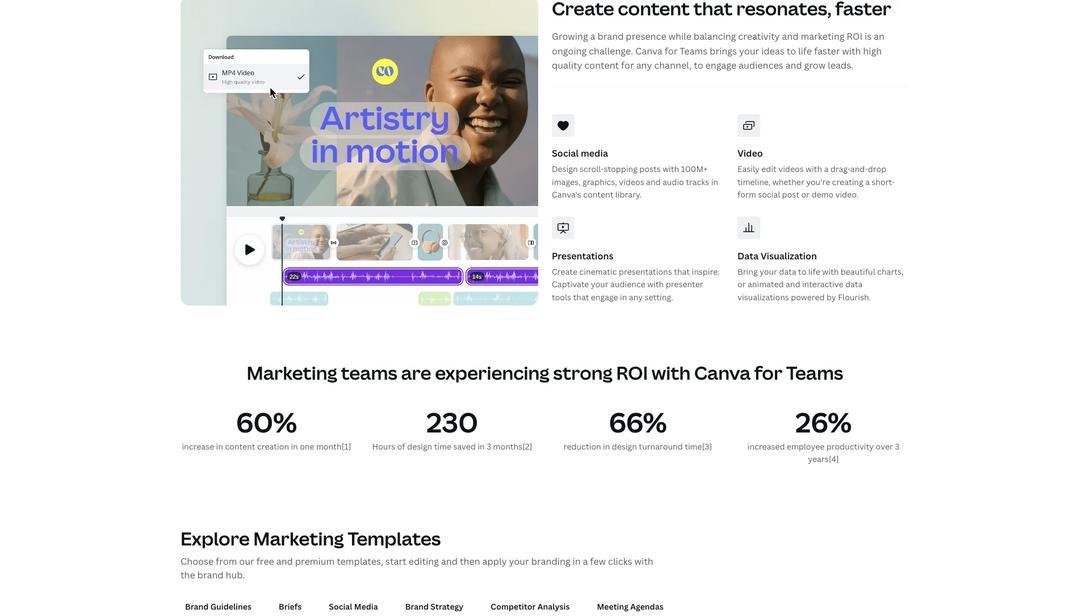 Task type: locate. For each thing, give the bounding box(es) containing it.
social inside button
[[329, 601, 353, 612]]

0 vertical spatial life
[[799, 45, 813, 57]]

0 vertical spatial data
[[780, 266, 797, 277]]

0 horizontal spatial data
[[780, 266, 797, 277]]

your inside growing a brand presence while balancing creativity and marketing roi is an ongoing challenge. canva for teams brings your ideas to life faster with high quality content for any channel, to engage audiences and grow leads.
[[740, 45, 760, 57]]

0 vertical spatial teams
[[680, 45, 708, 57]]

1 vertical spatial life
[[809, 266, 821, 277]]

captivate
[[552, 279, 589, 290]]

1 design from the left
[[407, 441, 433, 452]]

social left the media
[[329, 601, 353, 612]]

briefs button
[[274, 596, 306, 614]]

meeting agendas
[[597, 601, 664, 612]]

design inside the 66% reduction in design turnaround time[3]
[[612, 441, 637, 452]]

competitor analysis
[[491, 601, 570, 612]]

channel,
[[655, 59, 692, 71]]

brand inside explore marketing templates choose from our free and premium templates, start editing and then apply your branding in a few clicks with the brand hub.
[[198, 569, 224, 581]]

2 design from the left
[[612, 441, 637, 452]]

by
[[827, 292, 837, 303]]

tracks
[[686, 176, 710, 187]]

createcontentthatresonates image
[[181, 0, 539, 306]]

editing
[[409, 556, 439, 568]]

content down challenge.
[[585, 59, 619, 71]]

brand guidelines button
[[181, 596, 256, 614]]

that up the presenter
[[674, 266, 690, 277]]

library.
[[616, 189, 642, 200]]

0 vertical spatial for
[[665, 45, 678, 57]]

2 3 from the left
[[896, 441, 900, 452]]

design for 230
[[407, 441, 433, 452]]

0 horizontal spatial 3
[[487, 441, 492, 452]]

roi right strong
[[617, 360, 648, 385]]

then
[[460, 556, 480, 568]]

in inside the 66% reduction in design turnaround time[3]
[[603, 441, 610, 452]]

ongoing
[[552, 45, 587, 57]]

or inside "video easily edit videos with a drag-and-drop timeline, whether you're creating a short- form social post or demo video."
[[802, 189, 810, 200]]

life up interactive
[[809, 266, 821, 277]]

a down the and-
[[866, 176, 870, 187]]

your inside presentations create cinematic presentations that inspire. captivate your audience with presenter tools that engage in any setting.
[[591, 279, 609, 290]]

few
[[591, 556, 606, 568]]

2 vertical spatial content
[[225, 441, 255, 452]]

0 vertical spatial marketing
[[247, 360, 338, 385]]

0 horizontal spatial design
[[407, 441, 433, 452]]

growing a brand presence while balancing creativity and marketing roi is an ongoing challenge. canva for teams brings your ideas to life faster with high quality content for any channel, to engage audiences and grow leads.
[[552, 30, 885, 71]]

in down audience in the right of the page
[[620, 292, 627, 303]]

your down cinematic
[[591, 279, 609, 290]]

templates,
[[337, 556, 384, 568]]

data
[[738, 250, 759, 262]]

0 vertical spatial roi
[[847, 30, 863, 42]]

0 horizontal spatial that
[[574, 292, 589, 303]]

1 horizontal spatial 3
[[896, 441, 900, 452]]

for
[[665, 45, 678, 57], [622, 59, 635, 71], [755, 360, 783, 385]]

analysis
[[538, 601, 570, 612]]

0 horizontal spatial to
[[694, 59, 704, 71]]

presentations
[[552, 250, 614, 262]]

engage inside growing a brand presence while balancing creativity and marketing roi is an ongoing challenge. canva for teams brings your ideas to life faster with high quality content for any channel, to engage audiences and grow leads.
[[706, 59, 737, 71]]

0 vertical spatial engage
[[706, 59, 737, 71]]

1 vertical spatial roi
[[617, 360, 648, 385]]

images,
[[552, 176, 581, 187]]

roi
[[847, 30, 863, 42], [617, 360, 648, 385]]

challenge.
[[589, 45, 634, 57]]

while
[[669, 30, 692, 42]]

design for 66%
[[612, 441, 637, 452]]

presentations create cinematic presentations that inspire. captivate your audience with presenter tools that engage in any setting.
[[552, 250, 720, 303]]

of
[[398, 441, 406, 452]]

1 vertical spatial engage
[[591, 292, 619, 303]]

canva's
[[552, 189, 582, 200]]

video easily edit videos with a drag-and-drop timeline, whether you're creating a short- form social post or demo video.
[[738, 147, 896, 200]]

in left few
[[573, 556, 581, 568]]

1 vertical spatial social
[[329, 601, 353, 612]]

design inside 230 hours of design time saved in 3 months[2]
[[407, 441, 433, 452]]

videos up library.
[[619, 176, 645, 187]]

1 horizontal spatial to
[[787, 45, 797, 57]]

2 brand from the left
[[406, 601, 429, 612]]

1 3 from the left
[[487, 441, 492, 452]]

any down audience in the right of the page
[[629, 292, 643, 303]]

engage
[[706, 59, 737, 71], [591, 292, 619, 303]]

a left few
[[583, 556, 588, 568]]

content inside social media design scroll-stopping posts with 100m+ images, graphics, videos and audio tracks in canva's content library.
[[584, 189, 614, 200]]

explore marketing templates choose from our free and premium templates, start editing and then apply your branding in a few clicks with the brand hub.
[[181, 527, 654, 581]]

0 vertical spatial that
[[674, 266, 690, 277]]

2 horizontal spatial to
[[799, 266, 807, 277]]

0 vertical spatial canva
[[636, 45, 663, 57]]

a inside growing a brand presence while balancing creativity and marketing roi is an ongoing challenge. canva for teams brings your ideas to life faster with high quality content for any channel, to engage audiences and grow leads.
[[591, 30, 596, 42]]

0 vertical spatial brand
[[598, 30, 624, 42]]

brand guidelines
[[185, 601, 252, 612]]

1 horizontal spatial design
[[612, 441, 637, 452]]

design right of
[[407, 441, 433, 452]]

quality
[[552, 59, 583, 71]]

presenter
[[666, 279, 704, 290]]

2 vertical spatial to
[[799, 266, 807, 277]]

1 vertical spatial that
[[574, 292, 589, 303]]

in inside explore marketing templates choose from our free and premium templates, start editing and then apply your branding in a few clicks with the brand hub.
[[573, 556, 581, 568]]

any left the 'channel,'
[[637, 59, 653, 71]]

1 vertical spatial content
[[584, 189, 614, 200]]

any inside growing a brand presence while balancing creativity and marketing roi is an ongoing challenge. canva for teams brings your ideas to life faster with high quality content for any channel, to engage audiences and grow leads.
[[637, 59, 653, 71]]

brand left strategy
[[406, 601, 429, 612]]

and down posts
[[647, 176, 661, 187]]

that down captivate
[[574, 292, 589, 303]]

start
[[386, 556, 407, 568]]

is
[[865, 30, 872, 42]]

3 right over
[[896, 441, 900, 452]]

brand strategy
[[406, 601, 464, 612]]

3 left months[2]
[[487, 441, 492, 452]]

1 horizontal spatial teams
[[787, 360, 844, 385]]

and inside social media design scroll-stopping posts with 100m+ images, graphics, videos and audio tracks in canva's content library.
[[647, 176, 661, 187]]

social inside social media design scroll-stopping posts with 100m+ images, graphics, videos and audio tracks in canva's content library.
[[552, 147, 579, 159]]

social up design
[[552, 147, 579, 159]]

1 vertical spatial or
[[738, 279, 746, 290]]

marketing up 60%
[[247, 360, 338, 385]]

content left 'creation' in the left of the page
[[225, 441, 255, 452]]

life up grow
[[799, 45, 813, 57]]

and up ideas
[[783, 30, 799, 42]]

to down visualization
[[799, 266, 807, 277]]

in right reduction
[[603, 441, 610, 452]]

1 horizontal spatial data
[[846, 279, 863, 290]]

premium
[[295, 556, 335, 568]]

and inside data visualization bring your data to life with beautiful charts, or animated and interactive data visualizations powered by flourish.
[[786, 279, 801, 290]]

videos inside "video easily edit videos with a drag-and-drop timeline, whether you're creating a short- form social post or demo video."
[[779, 164, 804, 174]]

clicks
[[609, 556, 633, 568]]

in inside presentations create cinematic presentations that inspire. captivate your audience with presenter tools that engage in any setting.
[[620, 292, 627, 303]]

leads.
[[828, 59, 854, 71]]

tools
[[552, 292, 572, 303]]

1 horizontal spatial brand
[[406, 601, 429, 612]]

1 vertical spatial videos
[[619, 176, 645, 187]]

1 vertical spatial any
[[629, 292, 643, 303]]

your right apply
[[509, 556, 529, 568]]

to right ideas
[[787, 45, 797, 57]]

0 horizontal spatial brand
[[198, 569, 224, 581]]

1 vertical spatial marketing
[[254, 527, 344, 551]]

inspire.
[[692, 266, 720, 277]]

growing
[[552, 30, 588, 42]]

design down 66%
[[612, 441, 637, 452]]

competitor
[[491, 601, 536, 612]]

months[2]
[[494, 441, 533, 452]]

data down visualization
[[780, 266, 797, 277]]

with inside explore marketing templates choose from our free and premium templates, start editing and then apply your branding in a few clicks with the brand hub.
[[635, 556, 654, 568]]

reduction
[[564, 441, 602, 452]]

3
[[487, 441, 492, 452], [896, 441, 900, 452]]

with inside data visualization bring your data to life with beautiful charts, or animated and interactive data visualizations powered by flourish.
[[823, 266, 839, 277]]

video
[[738, 147, 764, 159]]

branding
[[532, 556, 571, 568]]

brand up challenge.
[[598, 30, 624, 42]]

your
[[740, 45, 760, 57], [760, 266, 778, 277], [591, 279, 609, 290], [509, 556, 529, 568]]

0 horizontal spatial engage
[[591, 292, 619, 303]]

creation
[[257, 441, 289, 452]]

a right growing
[[591, 30, 596, 42]]

are
[[401, 360, 432, 385]]

your inside explore marketing templates choose from our free and premium templates, start editing and then apply your branding in a few clicks with the brand hub.
[[509, 556, 529, 568]]

data up "flourish."
[[846, 279, 863, 290]]

0 vertical spatial to
[[787, 45, 797, 57]]

engage down cinematic
[[591, 292, 619, 303]]

videos up whether
[[779, 164, 804, 174]]

1 horizontal spatial videos
[[779, 164, 804, 174]]

in inside social media design scroll-stopping posts with 100m+ images, graphics, videos and audio tracks in canva's content library.
[[712, 176, 719, 187]]

and up powered
[[786, 279, 801, 290]]

data
[[780, 266, 797, 277], [846, 279, 863, 290]]

brand
[[185, 601, 209, 612], [406, 601, 429, 612]]

teams down while
[[680, 45, 708, 57]]

that
[[674, 266, 690, 277], [574, 292, 589, 303]]

1 horizontal spatial social
[[552, 147, 579, 159]]

your up animated
[[760, 266, 778, 277]]

0 horizontal spatial videos
[[619, 176, 645, 187]]

0 vertical spatial any
[[637, 59, 653, 71]]

or down bring
[[738, 279, 746, 290]]

roi left the is
[[847, 30, 863, 42]]

0 horizontal spatial canva
[[636, 45, 663, 57]]

to right the 'channel,'
[[694, 59, 704, 71]]

drag-
[[831, 164, 851, 174]]

100m+
[[682, 164, 708, 174]]

0 vertical spatial social
[[552, 147, 579, 159]]

1 vertical spatial data
[[846, 279, 863, 290]]

design
[[552, 164, 578, 174]]

1 horizontal spatial or
[[802, 189, 810, 200]]

content inside growing a brand presence while balancing creativity and marketing roi is an ongoing challenge. canva for teams brings your ideas to life faster with high quality content for any channel, to engage audiences and grow leads.
[[585, 59, 619, 71]]

1 vertical spatial canva
[[695, 360, 751, 385]]

0 horizontal spatial or
[[738, 279, 746, 290]]

engage down brings
[[706, 59, 737, 71]]

teams up 26%
[[787, 360, 844, 385]]

brand down choose
[[198, 569, 224, 581]]

drop
[[869, 164, 887, 174]]

animated
[[748, 279, 784, 290]]

content down graphics,
[[584, 189, 614, 200]]

in right 'saved'
[[478, 441, 485, 452]]

1 horizontal spatial that
[[674, 266, 690, 277]]

in right tracks
[[712, 176, 719, 187]]

0 horizontal spatial brand
[[185, 601, 209, 612]]

0 vertical spatial or
[[802, 189, 810, 200]]

0 horizontal spatial social
[[329, 601, 353, 612]]

and left 'then'
[[441, 556, 458, 568]]

marketing up "premium"
[[254, 527, 344, 551]]

1 vertical spatial brand
[[198, 569, 224, 581]]

our
[[239, 556, 254, 568]]

0 vertical spatial videos
[[779, 164, 804, 174]]

brand
[[598, 30, 624, 42], [198, 569, 224, 581]]

2 horizontal spatial for
[[755, 360, 783, 385]]

or right post at the right of page
[[802, 189, 810, 200]]

brand down the
[[185, 601, 209, 612]]

1 horizontal spatial engage
[[706, 59, 737, 71]]

post
[[783, 189, 800, 200]]

1 horizontal spatial brand
[[598, 30, 624, 42]]

0 horizontal spatial teams
[[680, 45, 708, 57]]

0 vertical spatial content
[[585, 59, 619, 71]]

engage inside presentations create cinematic presentations that inspire. captivate your audience with presenter tools that engage in any setting.
[[591, 292, 619, 303]]

your down creativity
[[740, 45, 760, 57]]

life
[[799, 45, 813, 57], [809, 266, 821, 277]]

design
[[407, 441, 433, 452], [612, 441, 637, 452]]

0 horizontal spatial for
[[622, 59, 635, 71]]

0 horizontal spatial roi
[[617, 360, 648, 385]]

1 horizontal spatial roi
[[847, 30, 863, 42]]

1 vertical spatial for
[[622, 59, 635, 71]]

1 brand from the left
[[185, 601, 209, 612]]

or
[[802, 189, 810, 200], [738, 279, 746, 290]]

whether
[[773, 176, 805, 187]]



Task type: vqa. For each thing, say whether or not it's contained in the screenshot.
Print
no



Task type: describe. For each thing, give the bounding box(es) containing it.
graphics,
[[583, 176, 618, 187]]

setting.
[[645, 292, 674, 303]]

strategy
[[431, 601, 464, 612]]

a inside explore marketing templates choose from our free and premium templates, start editing and then apply your branding in a few clicks with the brand hub.
[[583, 556, 588, 568]]

social
[[759, 189, 781, 200]]

powered
[[792, 292, 825, 303]]

time
[[434, 441, 452, 452]]

scroll-
[[580, 164, 604, 174]]

brand inside growing a brand presence while balancing creativity and marketing roi is an ongoing challenge. canva for teams brings your ideas to life faster with high quality content for any channel, to engage audiences and grow leads.
[[598, 30, 624, 42]]

66% reduction in design turnaround time[3]
[[564, 404, 713, 452]]

years[4]
[[809, 454, 840, 464]]

form
[[738, 189, 757, 200]]

brand for brand guidelines
[[185, 601, 209, 612]]

competitor analysis button
[[487, 596, 575, 614]]

short-
[[872, 176, 896, 187]]

any inside presentations create cinematic presentations that inspire. captivate your audience with presenter tools that engage in any setting.
[[629, 292, 643, 303]]

presentations
[[619, 266, 673, 277]]

marketing teams are experiencing strong roi with canva for teams
[[247, 360, 844, 385]]

2 vertical spatial for
[[755, 360, 783, 385]]

an
[[874, 30, 885, 42]]

free
[[257, 556, 274, 568]]

from
[[216, 556, 237, 568]]

content inside the 60% increase in content creation in one month[1]
[[225, 441, 255, 452]]

media
[[354, 601, 378, 612]]

roi inside growing a brand presence while balancing creativity and marketing roi is an ongoing challenge. canva for teams brings your ideas to life faster with high quality content for any channel, to engage audiences and grow leads.
[[847, 30, 863, 42]]

experiencing
[[435, 360, 550, 385]]

posts
[[640, 164, 661, 174]]

create
[[552, 266, 578, 277]]

230 hours of design time saved in 3 months[2]
[[372, 404, 533, 452]]

agendas
[[631, 601, 664, 612]]

brings
[[710, 45, 738, 57]]

teams
[[341, 360, 398, 385]]

you're
[[807, 176, 831, 187]]

in left one
[[291, 441, 298, 452]]

in inside 230 hours of design time saved in 3 months[2]
[[478, 441, 485, 452]]

1 horizontal spatial canva
[[695, 360, 751, 385]]

faster
[[815, 45, 841, 57]]

marketing
[[801, 30, 845, 42]]

life inside data visualization bring your data to life with beautiful charts, or animated and interactive data visualizations powered by flourish.
[[809, 266, 821, 277]]

beautiful
[[841, 266, 876, 277]]

social for media
[[552, 147, 579, 159]]

brand strategy button
[[401, 596, 468, 614]]

60% increase in content creation in one month[1]
[[182, 404, 351, 452]]

meeting
[[597, 601, 629, 612]]

presence
[[626, 30, 667, 42]]

and left grow
[[786, 59, 803, 71]]

social media button
[[325, 596, 383, 614]]

1 horizontal spatial for
[[665, 45, 678, 57]]

a left drag-
[[825, 164, 829, 174]]

with inside growing a brand presence while balancing creativity and marketing roi is an ongoing challenge. canva for teams brings your ideas to life faster with high quality content for any channel, to engage audiences and grow leads.
[[843, 45, 862, 57]]

visualization
[[761, 250, 818, 262]]

1 vertical spatial teams
[[787, 360, 844, 385]]

interactive
[[803, 279, 844, 290]]

brand for brand strategy
[[406, 601, 429, 612]]

time[3]
[[685, 441, 713, 452]]

to inside data visualization bring your data to life with beautiful charts, or animated and interactive data visualizations powered by flourish.
[[799, 266, 807, 277]]

life inside growing a brand presence while balancing creativity and marketing roi is an ongoing challenge. canva for teams brings your ideas to life faster with high quality content for any channel, to engage audiences and grow leads.
[[799, 45, 813, 57]]

1 vertical spatial to
[[694, 59, 704, 71]]

explore
[[181, 527, 250, 551]]

60%
[[236, 404, 297, 441]]

over
[[876, 441, 894, 452]]

3 inside the 26% increased employee productivity over 3 years[4]
[[896, 441, 900, 452]]

creativity
[[739, 30, 780, 42]]

flourish.
[[839, 292, 872, 303]]

with inside presentations create cinematic presentations that inspire. captivate your audience with presenter tools that engage in any setting.
[[648, 279, 664, 290]]

audience
[[611, 279, 646, 290]]

video.
[[836, 189, 859, 200]]

230
[[427, 404, 478, 441]]

employee
[[787, 441, 825, 452]]

with inside social media design scroll-stopping posts with 100m+ images, graphics, videos and audio tracks in canva's content library.
[[663, 164, 680, 174]]

charts,
[[878, 266, 904, 277]]

in right increase
[[216, 441, 223, 452]]

videos inside social media design scroll-stopping posts with 100m+ images, graphics, videos and audio tracks in canva's content library.
[[619, 176, 645, 187]]

66%
[[609, 404, 667, 441]]

meeting agendas button
[[593, 596, 669, 614]]

marketing inside explore marketing templates choose from our free and premium templates, start editing and then apply your branding in a few clicks with the brand hub.
[[254, 527, 344, 551]]

briefs
[[279, 601, 302, 612]]

and right free
[[277, 556, 293, 568]]

canva inside growing a brand presence while balancing creativity and marketing roi is an ongoing challenge. canva for teams brings your ideas to life faster with high quality content for any channel, to engage audiences and grow leads.
[[636, 45, 663, 57]]

apply
[[483, 556, 507, 568]]

choose
[[181, 556, 214, 568]]

audiences
[[739, 59, 784, 71]]

with inside "video easily edit videos with a drag-and-drop timeline, whether you're creating a short- form social post or demo video."
[[806, 164, 823, 174]]

increase
[[182, 441, 214, 452]]

3 inside 230 hours of design time saved in 3 months[2]
[[487, 441, 492, 452]]

increased
[[748, 441, 785, 452]]

or inside data visualization bring your data to life with beautiful charts, or animated and interactive data visualizations powered by flourish.
[[738, 279, 746, 290]]

your inside data visualization bring your data to life with beautiful charts, or animated and interactive data visualizations powered by flourish.
[[760, 266, 778, 277]]

saved
[[454, 441, 476, 452]]

high
[[864, 45, 882, 57]]

one
[[300, 441, 315, 452]]

templates
[[348, 527, 441, 551]]

stopping
[[604, 164, 638, 174]]

creating
[[833, 176, 864, 187]]

grow
[[805, 59, 826, 71]]

productivity
[[827, 441, 875, 452]]

visualizations
[[738, 292, 790, 303]]

month[1]
[[316, 441, 351, 452]]

audio
[[663, 176, 685, 187]]

edit
[[762, 164, 777, 174]]

data visualization bring your data to life with beautiful charts, or animated and interactive data visualizations powered by flourish.
[[738, 250, 904, 303]]

teams inside growing a brand presence while balancing creativity and marketing roi is an ongoing challenge. canva for teams brings your ideas to life faster with high quality content for any channel, to engage audiences and grow leads.
[[680, 45, 708, 57]]

demo
[[812, 189, 834, 200]]

social for media
[[329, 601, 353, 612]]



